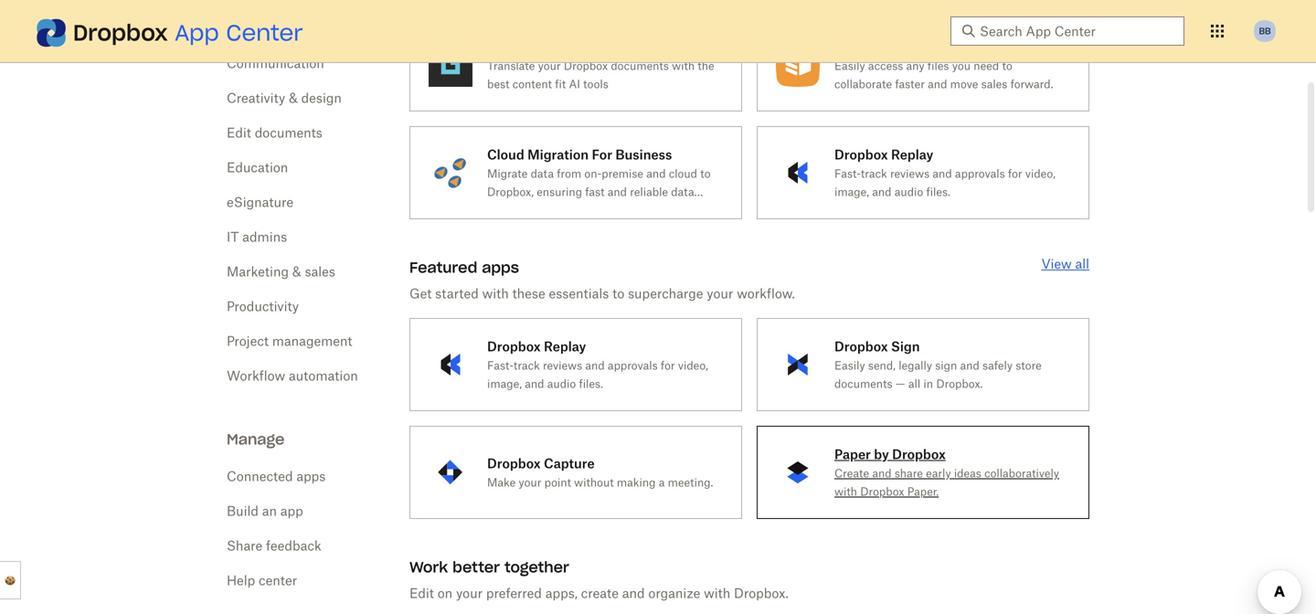 Task type: locate. For each thing, give the bounding box(es) containing it.
& for finance
[[300, 21, 309, 36]]

translate
[[487, 59, 535, 73]]

reliable
[[630, 185, 668, 199]]

work
[[410, 558, 448, 577]]

dropbox replay fast-track reviews and approvals for video, image, and audio files.
[[835, 147, 1056, 199], [487, 339, 708, 391]]

cloud migration for business migrate data from on-premise and cloud to dropbox, ensuring fast and reliable data transfer.
[[487, 147, 711, 217]]

workflow automation link
[[227, 368, 358, 384]]

accounting & finance link
[[227, 21, 357, 36]]

and
[[928, 77, 948, 91], [647, 167, 666, 181], [933, 167, 952, 181], [608, 185, 627, 199], [872, 185, 892, 199], [586, 359, 605, 373], [961, 359, 980, 373], [525, 377, 544, 391], [873, 467, 892, 480], [622, 586, 645, 601]]

center
[[259, 573, 297, 588]]

automation
[[289, 368, 358, 384]]

edit inside work better together edit on your preferred apps, create and organize with dropbox.
[[410, 586, 434, 601]]

1 horizontal spatial fast-
[[835, 167, 861, 181]]

marketing & sales
[[227, 264, 335, 279]]

1 vertical spatial replay
[[544, 339, 586, 354]]

edit left on at the left
[[410, 586, 434, 601]]

easily access any files you need to collaborate faster and move sales forward. link
[[757, 18, 1090, 112]]

1 horizontal spatial documents
[[611, 59, 669, 73]]

0 horizontal spatial audio
[[547, 377, 576, 391]]

0 vertical spatial reviews
[[891, 167, 930, 181]]

0 horizontal spatial edit
[[227, 125, 251, 140]]

edit
[[227, 125, 251, 140], [410, 586, 434, 601]]

sales inside easily access any files you need to collaborate faster and move sales forward.
[[982, 77, 1008, 91]]

reviews down faster
[[891, 167, 930, 181]]

apps up these at the top of page
[[482, 258, 519, 277]]

content
[[513, 77, 552, 91]]

with down create
[[835, 485, 858, 499]]

1 vertical spatial easily
[[835, 359, 866, 373]]

track down collaborate
[[861, 167, 888, 181]]

sales
[[982, 77, 1008, 91], [305, 264, 335, 279]]

your up "fit"
[[538, 59, 561, 73]]

faster
[[895, 77, 925, 91]]

to inside easily access any files you need to collaborate faster and move sales forward.
[[1003, 59, 1013, 73]]

reviews
[[891, 167, 930, 181], [543, 359, 583, 373]]

0 vertical spatial to
[[1003, 59, 1013, 73]]

dropbox replay fast-track reviews and approvals for video, image, and audio files. down get started with these essentials to supercharge your workflow.
[[487, 339, 708, 391]]

1 vertical spatial all
[[909, 377, 921, 391]]

legally
[[899, 359, 933, 373]]

dropbox up make on the left
[[487, 456, 541, 471]]

&
[[300, 21, 309, 36], [289, 90, 298, 106], [292, 264, 301, 279]]

0 horizontal spatial video,
[[678, 359, 708, 373]]

replay down essentials
[[544, 339, 586, 354]]

your left point
[[519, 476, 542, 490]]

1 vertical spatial approvals
[[608, 359, 658, 373]]

your inside dropbox capture make your point without making a meeting.
[[519, 476, 542, 490]]

1 vertical spatial dropbox replay fast-track reviews and approvals for video, image, and audio files.
[[487, 339, 708, 391]]

it
[[227, 229, 239, 245]]

together
[[505, 558, 569, 577]]

0 vertical spatial image,
[[835, 185, 870, 199]]

video, down 'forward.'
[[1026, 167, 1056, 181]]

dropbox inside translate your dropbox documents with the best content fit ai tools
[[564, 59, 608, 73]]

0 vertical spatial all
[[1076, 256, 1090, 272]]

to right cloud
[[701, 167, 711, 181]]

dropbox up the send,
[[835, 339, 888, 354]]

sales right marketing
[[305, 264, 335, 279]]

1 horizontal spatial data
[[671, 185, 695, 199]]

view
[[1042, 256, 1072, 272]]

project management link
[[227, 333, 352, 349]]

& right marketing
[[292, 264, 301, 279]]

data
[[531, 167, 554, 181], [671, 185, 695, 199]]

in
[[924, 377, 934, 391]]

1 vertical spatial reviews
[[543, 359, 583, 373]]

0 vertical spatial audio
[[895, 185, 924, 199]]

easily
[[835, 59, 866, 73], [835, 359, 866, 373]]

to
[[1003, 59, 1013, 73], [701, 167, 711, 181], [613, 286, 625, 301]]

with left these at the top of page
[[482, 286, 509, 301]]

apps
[[482, 258, 519, 277], [297, 469, 326, 484]]

education
[[227, 160, 288, 175]]

0 horizontal spatial files.
[[579, 377, 603, 391]]

0 vertical spatial replay
[[891, 147, 934, 162]]

replay down faster
[[891, 147, 934, 162]]

documents down the send,
[[835, 377, 893, 391]]

1 vertical spatial &
[[289, 90, 298, 106]]

connected
[[227, 469, 293, 484]]

essentials
[[549, 286, 609, 301]]

1 horizontal spatial sales
[[982, 77, 1008, 91]]

2 vertical spatial to
[[613, 286, 625, 301]]

0 vertical spatial data
[[531, 167, 554, 181]]

2 horizontal spatial to
[[1003, 59, 1013, 73]]

documents left the
[[611, 59, 669, 73]]

and inside paper by dropbox create and share early ideas collaboratively with dropbox paper.
[[873, 467, 892, 480]]

0 horizontal spatial all
[[909, 377, 921, 391]]

esignature link
[[227, 194, 294, 210]]

Search App Center text field
[[980, 21, 1174, 41]]

1 horizontal spatial dropbox replay fast-track reviews and approvals for video, image, and audio files.
[[835, 147, 1056, 199]]

1 horizontal spatial dropbox.
[[937, 377, 983, 391]]

replay
[[891, 147, 934, 162], [544, 339, 586, 354]]

create
[[581, 586, 619, 601]]

approvals down move
[[955, 167, 1005, 181]]

apps up app
[[297, 469, 326, 484]]

0 horizontal spatial sales
[[305, 264, 335, 279]]

1 horizontal spatial apps
[[482, 258, 519, 277]]

access
[[869, 59, 904, 73]]

1 horizontal spatial all
[[1076, 256, 1090, 272]]

any
[[907, 59, 925, 73]]

education link
[[227, 160, 288, 175]]

1 easily from the top
[[835, 59, 866, 73]]

2 vertical spatial documents
[[835, 377, 893, 391]]

your inside translate your dropbox documents with the best content fit ai tools
[[538, 59, 561, 73]]

0 vertical spatial fast-
[[835, 167, 861, 181]]

0 vertical spatial dropbox.
[[937, 377, 983, 391]]

0 vertical spatial edit
[[227, 125, 251, 140]]

1 vertical spatial apps
[[297, 469, 326, 484]]

0 vertical spatial sales
[[982, 77, 1008, 91]]

need
[[974, 59, 1000, 73]]

1 vertical spatial edit
[[410, 586, 434, 601]]

share
[[895, 467, 923, 480]]

2 horizontal spatial documents
[[835, 377, 893, 391]]

1 vertical spatial documents
[[255, 125, 323, 140]]

0 vertical spatial documents
[[611, 59, 669, 73]]

business
[[616, 147, 672, 162]]

dropbox up tools
[[564, 59, 608, 73]]

1 vertical spatial data
[[671, 185, 695, 199]]

documents inside dropbox sign easily send, legally sign and safely store documents — all in dropbox.
[[835, 377, 893, 391]]

1 horizontal spatial replay
[[891, 147, 934, 162]]

0 horizontal spatial approvals
[[608, 359, 658, 373]]

1 horizontal spatial to
[[701, 167, 711, 181]]

0 horizontal spatial image,
[[487, 377, 522, 391]]

1 vertical spatial track
[[514, 359, 540, 373]]

all left in
[[909, 377, 921, 391]]

fit
[[555, 77, 566, 91]]

0 horizontal spatial for
[[661, 359, 675, 373]]

project
[[227, 333, 269, 349]]

easily left the send,
[[835, 359, 866, 373]]

—
[[896, 377, 906, 391]]

1 horizontal spatial files.
[[927, 185, 951, 199]]

0 horizontal spatial track
[[514, 359, 540, 373]]

for down 'forward.'
[[1008, 167, 1023, 181]]

to right need
[[1003, 59, 1013, 73]]

data down the migration
[[531, 167, 554, 181]]

1 horizontal spatial edit
[[410, 586, 434, 601]]

design
[[301, 90, 342, 106]]

easily up collaborate
[[835, 59, 866, 73]]

0 horizontal spatial data
[[531, 167, 554, 181]]

creativity
[[227, 90, 285, 106]]

dropbox inside dropbox capture make your point without making a meeting.
[[487, 456, 541, 471]]

dropbox up the share
[[893, 447, 946, 462]]

reviews down essentials
[[543, 359, 583, 373]]

1 horizontal spatial reviews
[[891, 167, 930, 181]]

app
[[175, 19, 219, 47]]

0 vertical spatial easily
[[835, 59, 866, 73]]

& left design
[[289, 90, 298, 106]]

ideas
[[954, 467, 982, 480]]

accounting & finance
[[227, 21, 357, 36]]

sales down need
[[982, 77, 1008, 91]]

your left the workflow.
[[707, 286, 734, 301]]

marketing & sales link
[[227, 264, 335, 279]]

send,
[[869, 359, 896, 373]]

approvals
[[955, 167, 1005, 181], [608, 359, 658, 373]]

data down cloud
[[671, 185, 695, 199]]

fast
[[585, 185, 605, 199]]

1 horizontal spatial video,
[[1026, 167, 1056, 181]]

video,
[[1026, 167, 1056, 181], [678, 359, 708, 373]]

safely
[[983, 359, 1013, 373]]

1 horizontal spatial track
[[861, 167, 888, 181]]

2 vertical spatial &
[[292, 264, 301, 279]]

documents inside translate your dropbox documents with the best content fit ai tools
[[611, 59, 669, 73]]

fast- down these at the top of page
[[487, 359, 514, 373]]

0 horizontal spatial apps
[[297, 469, 326, 484]]

0 horizontal spatial replay
[[544, 339, 586, 354]]

store
[[1016, 359, 1042, 373]]

1 vertical spatial image,
[[487, 377, 522, 391]]

0 vertical spatial &
[[300, 21, 309, 36]]

1 horizontal spatial image,
[[835, 185, 870, 199]]

manage
[[227, 430, 285, 449]]

esignature
[[227, 194, 294, 210]]

with inside translate your dropbox documents with the best content fit ai tools
[[672, 59, 695, 73]]

an
[[262, 503, 277, 519]]

track down these at the top of page
[[514, 359, 540, 373]]

your right on at the left
[[456, 586, 483, 601]]

documents down creativity & design link
[[255, 125, 323, 140]]

for
[[1008, 167, 1023, 181], [661, 359, 675, 373]]

1 vertical spatial to
[[701, 167, 711, 181]]

for down supercharge
[[661, 359, 675, 373]]

2 easily from the top
[[835, 359, 866, 373]]

and inside dropbox sign easily send, legally sign and safely store documents — all in dropbox.
[[961, 359, 980, 373]]

dropbox. down the sign at the bottom of the page
[[937, 377, 983, 391]]

fast-
[[835, 167, 861, 181], [487, 359, 514, 373]]

& left finance
[[300, 21, 309, 36]]

started
[[435, 286, 479, 301]]

translate your dropbox documents with the best content fit ai tools link
[[410, 18, 742, 112]]

dropbox app center
[[73, 19, 303, 47]]

0 vertical spatial approvals
[[955, 167, 1005, 181]]

build
[[227, 503, 259, 519]]

it admins link
[[227, 229, 287, 245]]

with right organize
[[704, 586, 731, 601]]

video, down supercharge
[[678, 359, 708, 373]]

0 horizontal spatial reviews
[[543, 359, 583, 373]]

edit down creativity
[[227, 125, 251, 140]]

fast- down collaborate
[[835, 167, 861, 181]]

approvals down get started with these essentials to supercharge your workflow.
[[608, 359, 658, 373]]

all right "view"
[[1076, 256, 1090, 272]]

1 vertical spatial dropbox.
[[734, 586, 789, 601]]

cloud
[[487, 147, 525, 162]]

with left the
[[672, 59, 695, 73]]

0 horizontal spatial dropbox.
[[734, 586, 789, 601]]

1 vertical spatial audio
[[547, 377, 576, 391]]

dropbox. right organize
[[734, 586, 789, 601]]

bb button
[[1251, 16, 1280, 46]]

it admins
[[227, 229, 287, 245]]

0 vertical spatial apps
[[482, 258, 519, 277]]

to right essentials
[[613, 286, 625, 301]]

dropbox replay fast-track reviews and approvals for video, image, and audio files. down move
[[835, 147, 1056, 199]]

1 horizontal spatial for
[[1008, 167, 1023, 181]]

1 vertical spatial fast-
[[487, 359, 514, 373]]



Task type: describe. For each thing, give the bounding box(es) containing it.
sign
[[891, 339, 920, 354]]

the
[[698, 59, 715, 73]]

your inside work better together edit on your preferred apps, create and organize with dropbox.
[[456, 586, 483, 601]]

dropbox. inside dropbox sign easily send, legally sign and safely store documents — all in dropbox.
[[937, 377, 983, 391]]

dropbox capture make your point without making a meeting.
[[487, 456, 714, 490]]

files
[[928, 59, 950, 73]]

apps for featured apps
[[482, 258, 519, 277]]

migration
[[528, 147, 589, 162]]

apps for connected apps
[[297, 469, 326, 484]]

these
[[513, 286, 546, 301]]

1 horizontal spatial approvals
[[955, 167, 1005, 181]]

0 vertical spatial track
[[861, 167, 888, 181]]

without
[[574, 476, 614, 490]]

collaborate
[[835, 77, 892, 91]]

preferred
[[486, 586, 542, 601]]

1 vertical spatial for
[[661, 359, 675, 373]]

get
[[410, 286, 432, 301]]

with inside paper by dropbox create and share early ideas collaboratively with dropbox paper.
[[835, 485, 858, 499]]

0 horizontal spatial fast-
[[487, 359, 514, 373]]

finance
[[313, 21, 357, 36]]

ensuring
[[537, 185, 582, 199]]

0 vertical spatial for
[[1008, 167, 1023, 181]]

dropbox left app
[[73, 19, 168, 47]]

1 vertical spatial video,
[[678, 359, 708, 373]]

sign
[[936, 359, 958, 373]]

all inside dropbox sign easily send, legally sign and safely store documents — all in dropbox.
[[909, 377, 921, 391]]

paper.
[[908, 485, 939, 499]]

translate your dropbox documents with the best content fit ai tools
[[487, 59, 715, 91]]

productivity link
[[227, 299, 299, 314]]

& for sales
[[292, 264, 301, 279]]

paper by dropbox create and share early ideas collaboratively with dropbox paper.
[[835, 447, 1060, 499]]

make
[[487, 476, 516, 490]]

workflow.
[[737, 286, 795, 301]]

build an app link
[[227, 503, 303, 519]]

forward.
[[1011, 77, 1054, 91]]

management
[[272, 333, 352, 349]]

workflow
[[227, 368, 285, 384]]

migrate
[[487, 167, 528, 181]]

early
[[926, 467, 951, 480]]

0 horizontal spatial to
[[613, 286, 625, 301]]

dropbox down these at the top of page
[[487, 339, 541, 354]]

to inside cloud migration for business migrate data from on-premise and cloud to dropbox, ensuring fast and reliable data transfer.
[[701, 167, 711, 181]]

transfer.
[[487, 203, 530, 217]]

0 horizontal spatial documents
[[255, 125, 323, 140]]

marketing
[[227, 264, 289, 279]]

premise
[[602, 167, 644, 181]]

capture
[[544, 456, 595, 471]]

share
[[227, 538, 263, 554]]

0 vertical spatial dropbox replay fast-track reviews and approvals for video, image, and audio files.
[[835, 147, 1056, 199]]

0 vertical spatial video,
[[1026, 167, 1056, 181]]

a
[[659, 476, 665, 490]]

workflow automation
[[227, 368, 358, 384]]

center
[[226, 19, 303, 47]]

1 vertical spatial files.
[[579, 377, 603, 391]]

easily inside dropbox sign easily send, legally sign and safely store documents — all in dropbox.
[[835, 359, 866, 373]]

best
[[487, 77, 510, 91]]

project management
[[227, 333, 352, 349]]

1 vertical spatial sales
[[305, 264, 335, 279]]

build an app
[[227, 503, 303, 519]]

featured
[[410, 258, 478, 277]]

creativity & design
[[227, 90, 342, 106]]

meeting.
[[668, 476, 714, 490]]

dropbox inside dropbox sign easily send, legally sign and safely store documents — all in dropbox.
[[835, 339, 888, 354]]

communication
[[227, 55, 324, 71]]

help center link
[[227, 573, 297, 588]]

creativity & design link
[[227, 90, 342, 106]]

for
[[592, 147, 613, 162]]

dropbox down the share
[[861, 485, 905, 499]]

and inside easily access any files you need to collaborate faster and move sales forward.
[[928, 77, 948, 91]]

by
[[874, 447, 889, 462]]

connected apps link
[[227, 469, 326, 484]]

you
[[952, 59, 971, 73]]

on
[[438, 586, 453, 601]]

view all link
[[1042, 256, 1090, 272]]

move
[[951, 77, 979, 91]]

dropbox down collaborate
[[835, 147, 888, 162]]

edit documents link
[[227, 125, 323, 140]]

easily inside easily access any files you need to collaborate faster and move sales forward.
[[835, 59, 866, 73]]

0 horizontal spatial dropbox replay fast-track reviews and approvals for video, image, and audio files.
[[487, 339, 708, 391]]

feedback
[[266, 538, 322, 554]]

app
[[280, 503, 303, 519]]

& for design
[[289, 90, 298, 106]]

apps,
[[546, 586, 578, 601]]

from
[[557, 167, 582, 181]]

0 vertical spatial files.
[[927, 185, 951, 199]]

edit documents
[[227, 125, 323, 140]]

and inside work better together edit on your preferred apps, create and organize with dropbox.
[[622, 586, 645, 601]]

with inside work better together edit on your preferred apps, create and organize with dropbox.
[[704, 586, 731, 601]]

share feedback link
[[227, 538, 322, 554]]

ai
[[569, 77, 581, 91]]

collaboratively
[[985, 467, 1060, 480]]

1 horizontal spatial audio
[[895, 185, 924, 199]]

admins
[[242, 229, 287, 245]]

making
[[617, 476, 656, 490]]

accounting
[[227, 21, 297, 36]]

help center
[[227, 573, 297, 588]]

bb
[[1259, 25, 1271, 37]]

dropbox. inside work better together edit on your preferred apps, create and organize with dropbox.
[[734, 586, 789, 601]]

on-
[[585, 167, 602, 181]]

share feedback
[[227, 538, 322, 554]]

paper
[[835, 447, 871, 462]]

help
[[227, 573, 255, 588]]

point
[[545, 476, 571, 490]]

communication link
[[227, 55, 324, 71]]

tools
[[583, 77, 609, 91]]

get started with these essentials to supercharge your workflow.
[[410, 286, 795, 301]]



Task type: vqa. For each thing, say whether or not it's contained in the screenshot.
the right for
yes



